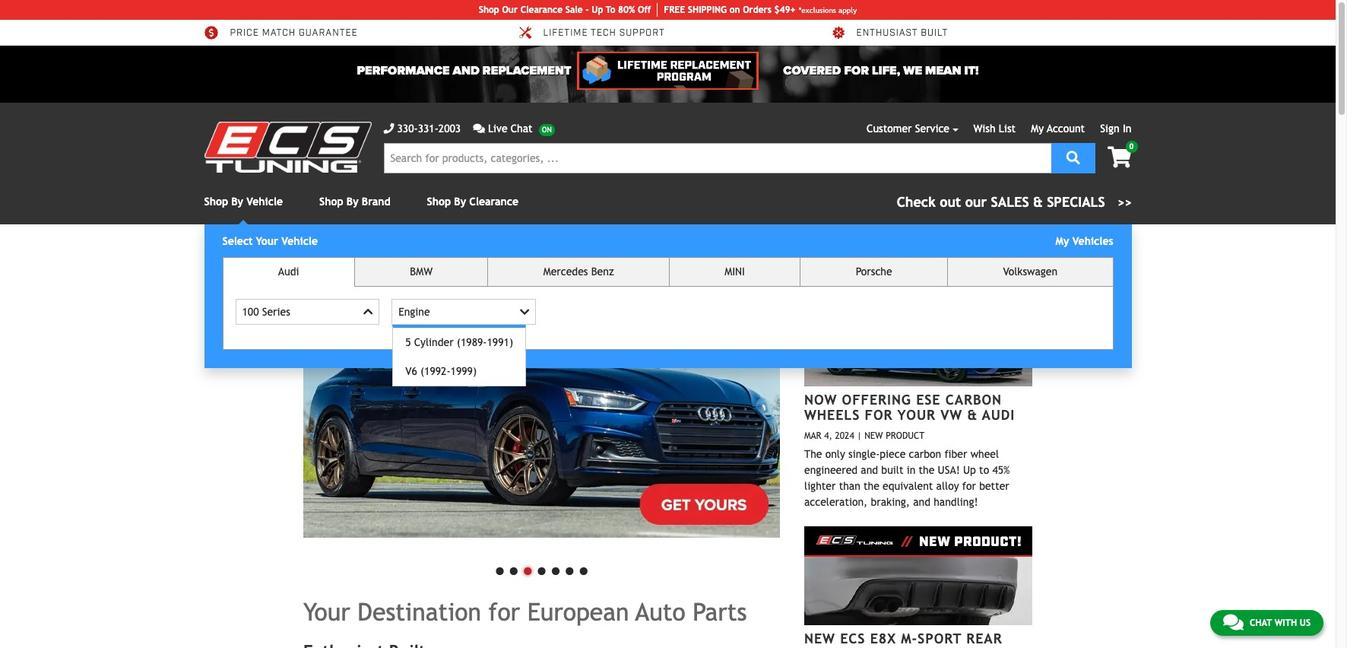 Task type: vqa. For each thing, say whether or not it's contained in the screenshot.
the top Part
no



Task type: describe. For each thing, give the bounding box(es) containing it.
volkswagen
[[1004, 265, 1058, 278]]

sales
[[992, 194, 1030, 210]]

we
[[904, 63, 923, 78]]

off
[[638, 5, 651, 15]]

1 horizontal spatial chat
[[1250, 618, 1273, 628]]

select
[[222, 235, 253, 247]]

series
[[262, 306, 290, 318]]

wheel
[[971, 448, 1000, 460]]

account
[[1047, 122, 1085, 135]]

our
[[502, 5, 518, 15]]

vw
[[941, 407, 963, 423]]

|
[[857, 431, 862, 441]]

lighter
[[805, 480, 836, 492]]

new ecs e8x m-sport rear diffusers
[[805, 631, 1003, 648]]

piece
[[880, 448, 906, 460]]

now offering ese carbon wheels for your vw & audi link
[[805, 392, 1016, 423]]

sign in link
[[1101, 122, 1132, 135]]

only
[[826, 448, 846, 460]]

porsche
[[856, 265, 893, 278]]

benz
[[592, 265, 614, 278]]

your destination for european auto parts
[[303, 597, 747, 626]]

ecs news
[[878, 261, 959, 281]]

6 • from the left
[[563, 554, 577, 585]]

audi inside now offering ese carbon wheels for your vw & audi
[[983, 407, 1016, 423]]

orders
[[743, 5, 772, 15]]

4 • from the left
[[535, 554, 549, 585]]

by for brand
[[347, 195, 359, 208]]

product
[[886, 431, 925, 441]]

phone image
[[384, 123, 394, 134]]

shop by brand
[[320, 195, 391, 208]]

braking,
[[871, 496, 910, 508]]

now
[[805, 392, 838, 408]]

*exclusions
[[799, 6, 837, 14]]

performance and replacement
[[357, 63, 572, 78]]

chat inside 'link'
[[511, 122, 533, 135]]

1 horizontal spatial and
[[914, 496, 931, 508]]

sales & specials link
[[897, 192, 1132, 212]]

than
[[839, 480, 861, 492]]

chat with us
[[1250, 618, 1311, 628]]

shop for shop by vehicle
[[204, 195, 228, 208]]

for
[[865, 407, 893, 423]]

your inside now offering ese carbon wheels for your vw & audi
[[898, 407, 936, 423]]

it!
[[965, 63, 979, 78]]

45%
[[993, 464, 1010, 476]]

enthusiast
[[857, 28, 918, 39]]

for
[[845, 63, 869, 78]]

100
[[242, 306, 259, 318]]

in
[[1123, 122, 1132, 135]]

lifetime tech support link
[[518, 26, 665, 40]]

the
[[805, 448, 823, 460]]

Search text field
[[384, 143, 1052, 173]]

clearance for our
[[521, 5, 563, 15]]

on
[[730, 5, 740, 15]]

0 horizontal spatial audi
[[278, 265, 299, 278]]

performance
[[357, 63, 450, 78]]

3 • from the left
[[521, 554, 535, 585]]

new inside new ecs e8x m-sport rear diffusers
[[805, 631, 836, 647]]

my account link
[[1032, 122, 1085, 135]]

1 vertical spatial for
[[489, 597, 520, 626]]

search image
[[1067, 150, 1081, 164]]

shop by vehicle
[[204, 195, 283, 208]]

enthusiast built link
[[831, 26, 949, 40]]

up inside mar 4, 2024 | new product the only single-piece carbon fiber wheel engineered and built in the usa! up to 45% lighter than the equivalent alloy for better acceleration, braking, and handling!
[[964, 464, 977, 476]]

vehicle for select your vehicle
[[282, 235, 318, 247]]

2003
[[439, 122, 461, 135]]

lifetime tech support
[[543, 28, 665, 39]]

0 horizontal spatial your
[[256, 235, 278, 247]]

& inside now offering ese carbon wheels for your vw & audi
[[968, 407, 978, 423]]

to
[[980, 464, 990, 476]]

by for clearance
[[454, 195, 466, 208]]

shop for shop by brand
[[320, 195, 344, 208]]

cylinder
[[414, 336, 454, 348]]

0 vertical spatial the
[[919, 464, 935, 476]]

for inside mar 4, 2024 | new product the only single-piece carbon fiber wheel engineered and built in the usa! up to 45% lighter than the equivalent alloy for better acceleration, braking, and handling!
[[963, 480, 977, 492]]

comments image for chat
[[1224, 613, 1244, 631]]

v6 (1992-1999)
[[406, 365, 477, 377]]

ecs tuning image
[[204, 122, 372, 173]]

(1989-
[[457, 336, 487, 348]]

sign
[[1101, 122, 1120, 135]]

destination
[[358, 597, 481, 626]]

usa!
[[938, 464, 961, 476]]

vehicle for shop by vehicle
[[247, 195, 283, 208]]

offering
[[842, 392, 912, 408]]

e8x
[[871, 631, 897, 647]]

price match guarantee link
[[204, 26, 358, 40]]

built inside mar 4, 2024 | new product the only single-piece carbon fiber wheel engineered and built in the usa! up to 45% lighter than the equivalent alloy for better acceleration, braking, and handling!
[[882, 464, 904, 476]]

comments image for live
[[473, 123, 485, 134]]

shop for shop by clearance
[[427, 195, 451, 208]]

vehicles
[[1073, 235, 1114, 247]]

0
[[1130, 142, 1134, 151]]

customer
[[867, 122, 912, 135]]

0 horizontal spatial the
[[864, 480, 880, 492]]

shop by vehicle link
[[204, 195, 283, 208]]

2 vertical spatial your
[[303, 597, 350, 626]]

$49+
[[775, 5, 796, 15]]

shopping cart image
[[1108, 147, 1132, 168]]

0 vertical spatial up
[[592, 5, 604, 15]]

shop our clearance sale - up to 80% off
[[479, 5, 651, 15]]

now offering ese carbon wheels for your vw & audi image
[[805, 287, 1033, 386]]

(1992-
[[421, 365, 451, 377]]

mercedes benz
[[544, 265, 614, 278]]

5 cylinder (1989-1991)
[[406, 336, 513, 348]]

now offering ese carbon wheels for your vw & audi
[[805, 392, 1016, 423]]

my account
[[1032, 122, 1085, 135]]

by for vehicle
[[231, 195, 243, 208]]

free
[[664, 5, 686, 15]]

0 horizontal spatial and
[[861, 464, 879, 476]]

330-331-2003
[[397, 122, 461, 135]]

100 series
[[242, 306, 290, 318]]

lifetime
[[543, 28, 588, 39]]

7 • from the left
[[577, 554, 591, 585]]

ecs inside new ecs e8x m-sport rear diffusers
[[841, 631, 866, 647]]

carbon
[[909, 448, 942, 460]]

handling!
[[934, 496, 979, 508]]

mar
[[805, 431, 822, 441]]



Task type: locate. For each thing, give the bounding box(es) containing it.
m-
[[902, 631, 918, 647]]

&
[[1034, 194, 1043, 210], [968, 407, 978, 423]]

mercedes
[[544, 265, 588, 278]]

v6
[[406, 365, 417, 377]]

1999)
[[451, 365, 477, 377]]

1 vertical spatial ecs
[[841, 631, 866, 647]]

0 horizontal spatial &
[[968, 407, 978, 423]]

new left e8x
[[805, 631, 836, 647]]

chat right live at the top of the page
[[511, 122, 533, 135]]

engine
[[399, 306, 430, 318]]

service
[[916, 122, 950, 135]]

ping
[[707, 5, 727, 15]]

0 vertical spatial my
[[1032, 122, 1044, 135]]

my vehicles
[[1056, 235, 1114, 247]]

1991)
[[487, 336, 513, 348]]

for down the "• • • • • • •"
[[489, 597, 520, 626]]

0 vertical spatial clearance
[[521, 5, 563, 15]]

specials
[[1047, 194, 1106, 210]]

new right |
[[865, 431, 883, 441]]

3 by from the left
[[454, 195, 466, 208]]

and down single-
[[861, 464, 879, 476]]

my left the account
[[1032, 122, 1044, 135]]

engineered
[[805, 464, 858, 476]]

1 horizontal spatial up
[[964, 464, 977, 476]]

0 vertical spatial chat
[[511, 122, 533, 135]]

price
[[230, 28, 259, 39]]

1 vertical spatial new
[[805, 631, 836, 647]]

by up select
[[231, 195, 243, 208]]

1 horizontal spatial comments image
[[1224, 613, 1244, 631]]

tab list containing audi
[[222, 257, 1114, 387]]

auto
[[636, 597, 686, 626]]

1 horizontal spatial for
[[963, 480, 977, 492]]

0 link
[[1096, 141, 1138, 170]]

• • • • • • •
[[493, 554, 591, 585]]

1 vertical spatial your
[[898, 407, 936, 423]]

330-
[[397, 122, 418, 135]]

1 vertical spatial built
[[882, 464, 904, 476]]

& right "sales"
[[1034, 194, 1043, 210]]

mini
[[725, 265, 745, 278]]

0 horizontal spatial for
[[489, 597, 520, 626]]

wish list link
[[974, 122, 1016, 135]]

0 horizontal spatial my
[[1032, 122, 1044, 135]]

the right than
[[864, 480, 880, 492]]

ese
[[917, 392, 941, 408]]

my vehicles link
[[1056, 235, 1114, 247]]

1 horizontal spatial built
[[921, 28, 949, 39]]

ecs left news
[[878, 261, 909, 281]]

up right -
[[592, 5, 604, 15]]

apply
[[839, 6, 857, 14]]

my for my account
[[1032, 122, 1044, 135]]

price match guarantee
[[230, 28, 358, 39]]

0 vertical spatial your
[[256, 235, 278, 247]]

my for my vehicles
[[1056, 235, 1070, 247]]

shop up select
[[204, 195, 228, 208]]

1 horizontal spatial by
[[347, 195, 359, 208]]

1 vertical spatial &
[[968, 407, 978, 423]]

sale
[[566, 5, 583, 15]]

acceleration,
[[805, 496, 868, 508]]

sales & specials
[[992, 194, 1106, 210]]

built
[[921, 28, 949, 39], [882, 464, 904, 476]]

your
[[256, 235, 278, 247], [898, 407, 936, 423], [303, 597, 350, 626]]

ecs left e8x
[[841, 631, 866, 647]]

brand
[[362, 195, 391, 208]]

2 horizontal spatial by
[[454, 195, 466, 208]]

0 vertical spatial built
[[921, 28, 949, 39]]

vehicle up select your vehicle
[[247, 195, 283, 208]]

0 vertical spatial audi
[[278, 265, 299, 278]]

0 horizontal spatial by
[[231, 195, 243, 208]]

2 • from the left
[[507, 554, 521, 585]]

wheels
[[805, 407, 860, 423]]

1 by from the left
[[231, 195, 243, 208]]

comments image left live at the top of the page
[[473, 123, 485, 134]]

new inside mar 4, 2024 | new product the only single-piece carbon fiber wheel engineered and built in the usa! up to 45% lighter than the equivalent alloy for better acceleration, braking, and handling!
[[865, 431, 883, 441]]

tab list
[[222, 257, 1114, 387]]

0 vertical spatial ecs
[[878, 261, 909, 281]]

audi down select your vehicle
[[278, 265, 299, 278]]

0 vertical spatial and
[[861, 464, 879, 476]]

and
[[453, 63, 480, 78]]

0 vertical spatial &
[[1034, 194, 1043, 210]]

built down piece
[[882, 464, 904, 476]]

for
[[963, 480, 977, 492], [489, 597, 520, 626]]

comments image
[[473, 123, 485, 134], [1224, 613, 1244, 631]]

1 horizontal spatial clearance
[[521, 5, 563, 15]]

1 • from the left
[[493, 554, 507, 585]]

fiber
[[945, 448, 968, 460]]

4,
[[825, 431, 833, 441]]

0 horizontal spatial up
[[592, 5, 604, 15]]

vag - now offering apex wheels for your audi & vw image
[[303, 261, 780, 538]]

built up the mean
[[921, 28, 949, 39]]

comments image inside the chat with us link
[[1224, 613, 1244, 631]]

my left vehicles
[[1056, 235, 1070, 247]]

1 vertical spatial vehicle
[[282, 235, 318, 247]]

support
[[620, 28, 665, 39]]

customer service button
[[867, 121, 959, 137]]

0 vertical spatial for
[[963, 480, 977, 492]]

0 horizontal spatial comments image
[[473, 123, 485, 134]]

vehicle
[[247, 195, 283, 208], [282, 235, 318, 247]]

1 horizontal spatial ecs
[[878, 261, 909, 281]]

1 vertical spatial audi
[[983, 407, 1016, 423]]

1 vertical spatial my
[[1056, 235, 1070, 247]]

parts
[[693, 597, 747, 626]]

ship
[[688, 5, 707, 15]]

audi
[[278, 265, 299, 278], [983, 407, 1016, 423]]

1 horizontal spatial my
[[1056, 235, 1070, 247]]

sport
[[918, 631, 962, 647]]

1 vertical spatial comments image
[[1224, 613, 1244, 631]]

view all
[[991, 268, 1026, 276]]

the right in
[[919, 464, 935, 476]]

shop our clearance sale - up to 80% off link
[[479, 3, 658, 17]]

chat with us link
[[1211, 610, 1324, 636]]

new ecs e8x m-sport rear diffusers image
[[805, 527, 1033, 625]]

single-
[[849, 448, 880, 460]]

5
[[406, 336, 411, 348]]

shop right brand
[[427, 195, 451, 208]]

0 vertical spatial vehicle
[[247, 195, 283, 208]]

0 vertical spatial new
[[865, 431, 883, 441]]

1 vertical spatial up
[[964, 464, 977, 476]]

clearance right our
[[521, 5, 563, 15]]

comments image inside live chat 'link'
[[473, 123, 485, 134]]

& right vw
[[968, 407, 978, 423]]

by left brand
[[347, 195, 359, 208]]

0 horizontal spatial ecs
[[841, 631, 866, 647]]

covered for life, we mean it!
[[784, 63, 979, 78]]

sign in
[[1101, 122, 1132, 135]]

2 horizontal spatial your
[[898, 407, 936, 423]]

and down equivalent
[[914, 496, 931, 508]]

free ship ping on orders $49+ *exclusions apply
[[664, 5, 857, 15]]

wish list
[[974, 122, 1016, 135]]

2 by from the left
[[347, 195, 359, 208]]

live chat
[[488, 122, 533, 135]]

live chat link
[[473, 121, 555, 137]]

shop for shop our clearance sale - up to 80% off
[[479, 5, 500, 15]]

0 horizontal spatial built
[[882, 464, 904, 476]]

1 vertical spatial the
[[864, 480, 880, 492]]

0 vertical spatial comments image
[[473, 123, 485, 134]]

carbon
[[946, 392, 1003, 408]]

shop by clearance link
[[427, 195, 519, 208]]

1 horizontal spatial the
[[919, 464, 935, 476]]

1 horizontal spatial your
[[303, 597, 350, 626]]

1 horizontal spatial &
[[1034, 194, 1043, 210]]

0 horizontal spatial chat
[[511, 122, 533, 135]]

shop left our
[[479, 5, 500, 15]]

shop left brand
[[320, 195, 344, 208]]

bmw
[[410, 265, 433, 278]]

lifetime replacement program banner image
[[578, 52, 759, 90]]

0 horizontal spatial new
[[805, 631, 836, 647]]

331-
[[418, 122, 439, 135]]

diffusers
[[805, 646, 879, 648]]

by down 2003
[[454, 195, 466, 208]]

guarantee
[[299, 28, 358, 39]]

330-331-2003 link
[[384, 121, 461, 137]]

by
[[231, 195, 243, 208], [347, 195, 359, 208], [454, 195, 466, 208]]

live
[[488, 122, 508, 135]]

5 • from the left
[[549, 554, 563, 585]]

for up the handling!
[[963, 480, 977, 492]]

new ecs e8x m-sport rear diffusers link
[[805, 631, 1003, 648]]

0 horizontal spatial clearance
[[470, 195, 519, 208]]

clearance down live at the top of the page
[[470, 195, 519, 208]]

chat left with
[[1250, 618, 1273, 628]]

1 vertical spatial clearance
[[470, 195, 519, 208]]

1 horizontal spatial audi
[[983, 407, 1016, 423]]

audi up wheel
[[983, 407, 1016, 423]]

up left to
[[964, 464, 977, 476]]

all
[[1014, 268, 1026, 276]]

replacement
[[483, 63, 572, 78]]

wish
[[974, 122, 996, 135]]

1 vertical spatial and
[[914, 496, 931, 508]]

1 horizontal spatial new
[[865, 431, 883, 441]]

customer service
[[867, 122, 950, 135]]

rear
[[967, 631, 1003, 647]]

1 vertical spatial chat
[[1250, 618, 1273, 628]]

clearance for by
[[470, 195, 519, 208]]

comments image left chat with us
[[1224, 613, 1244, 631]]

mar 4, 2024 | new product the only single-piece carbon fiber wheel engineered and built in the usa! up to 45% lighter than the equivalent alloy for better acceleration, braking, and handling!
[[805, 431, 1010, 508]]

vehicle right select
[[282, 235, 318, 247]]



